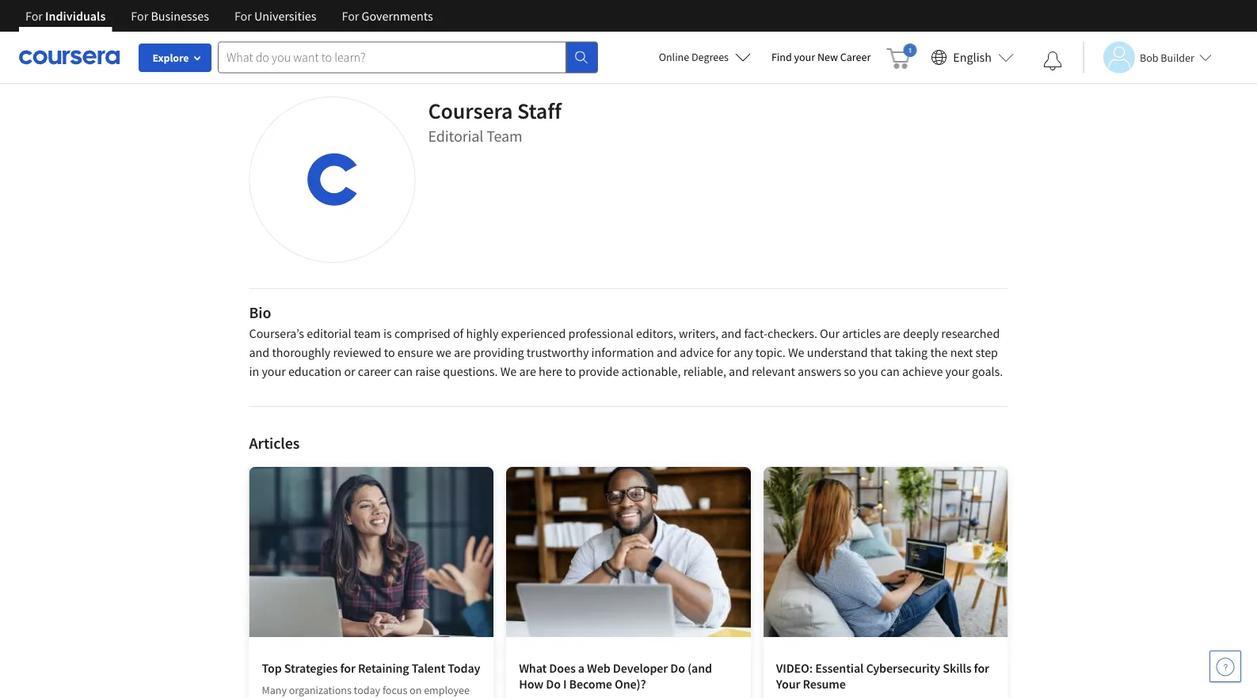 Task type: locate. For each thing, give the bounding box(es) containing it.
are up that
[[884, 326, 901, 341]]

taking
[[895, 345, 928, 360]]

1 horizontal spatial do
[[670, 661, 685, 677]]

1 vertical spatial to
[[565, 364, 576, 379]]

fact-
[[744, 326, 768, 341]]

None search field
[[218, 42, 598, 73]]

what
[[519, 661, 547, 677]]

for for individuals
[[25, 8, 43, 24]]

find your new career
[[772, 50, 871, 64]]

researched
[[941, 326, 1000, 341]]

your right in at the left bottom of page
[[262, 364, 286, 379]]

questions.
[[443, 364, 498, 379]]

0 horizontal spatial do
[[546, 677, 561, 692]]

2 vertical spatial are
[[519, 364, 536, 379]]

we down checkers.
[[788, 345, 804, 360]]

for right skills
[[974, 661, 989, 677]]

web
[[587, 661, 611, 677]]

can down that
[[881, 364, 900, 379]]

0 horizontal spatial for
[[340, 661, 356, 677]]

4 for from the left
[[342, 8, 359, 24]]

to down is
[[384, 345, 395, 360]]

coursera
[[428, 97, 513, 125]]

for for universities
[[234, 8, 252, 24]]

2 can from the left
[[881, 364, 900, 379]]

to
[[384, 345, 395, 360], [565, 364, 576, 379]]

do left "i"
[[546, 677, 561, 692]]

your
[[794, 50, 815, 64], [262, 364, 286, 379], [946, 364, 970, 379]]

the
[[930, 345, 948, 360]]

1 vertical spatial we
[[500, 364, 517, 379]]

1 vertical spatial are
[[454, 345, 471, 360]]

editors,
[[636, 326, 676, 341]]

and up in at the left bottom of page
[[249, 345, 270, 360]]

2 horizontal spatial your
[[946, 364, 970, 379]]

to right here
[[565, 364, 576, 379]]

for left businesses
[[131, 8, 148, 24]]

businesses
[[151, 8, 209, 24]]

2 for from the left
[[131, 8, 148, 24]]

retaining
[[358, 661, 409, 677]]

0 vertical spatial we
[[788, 345, 804, 360]]

for inside bio coursera's editorial team is comprised of highly experienced professional editors, writers, and fact-checkers. our articles are deeply researched and thoroughly reviewed to ensure we are providing trustworthy information and advice for any topic. we understand that taking the next step in your education or career can raise questions. we are here to provide actionable, reliable, and relevant answers so you can achieve your goals.
[[716, 345, 731, 360]]

can down ensure
[[394, 364, 413, 379]]

how
[[519, 677, 544, 692]]

we
[[788, 345, 804, 360], [500, 364, 517, 379]]

can
[[394, 364, 413, 379], [881, 364, 900, 379]]

top strategies for retaining talent today many organizations today focus on employee
[[262, 661, 480, 699]]

1 horizontal spatial for
[[716, 345, 731, 360]]

0 horizontal spatial we
[[500, 364, 517, 379]]

for businesses
[[131, 8, 209, 24]]

advice
[[680, 345, 714, 360]]

do left (and
[[670, 661, 685, 677]]

english
[[953, 50, 992, 65]]

your down 'next'
[[946, 364, 970, 379]]

bob builder
[[1140, 50, 1194, 65]]

for left "individuals" at left
[[25, 8, 43, 24]]

goals.
[[972, 364, 1003, 379]]

actionable,
[[622, 364, 681, 379]]

or
[[344, 364, 355, 379]]

show notifications image
[[1043, 51, 1062, 71]]

1 horizontal spatial your
[[794, 50, 815, 64]]

for
[[716, 345, 731, 360], [340, 661, 356, 677], [974, 661, 989, 677]]

are
[[884, 326, 901, 341], [454, 345, 471, 360], [519, 364, 536, 379]]

developer
[[613, 661, 668, 677]]

1 horizontal spatial to
[[565, 364, 576, 379]]

here
[[539, 364, 562, 379]]

new
[[817, 50, 838, 64]]

degrees
[[692, 50, 729, 64]]

ensure
[[398, 345, 434, 360]]

2 horizontal spatial for
[[974, 661, 989, 677]]

online degrees
[[659, 50, 729, 64]]

do
[[670, 661, 685, 677], [546, 677, 561, 692]]

education
[[288, 364, 342, 379]]

for for governments
[[342, 8, 359, 24]]

1 horizontal spatial can
[[881, 364, 900, 379]]

comprised
[[394, 326, 451, 341]]

your right find
[[794, 50, 815, 64]]

1 for from the left
[[25, 8, 43, 24]]

0 horizontal spatial can
[[394, 364, 413, 379]]

so
[[844, 364, 856, 379]]

for left governments
[[342, 8, 359, 24]]

are left here
[[519, 364, 536, 379]]

for governments
[[342, 8, 433, 24]]

for left universities
[[234, 8, 252, 24]]

step
[[976, 345, 998, 360]]

0 horizontal spatial are
[[454, 345, 471, 360]]

what does a web developer do (and how do i become one)?
[[519, 661, 712, 692]]

information
[[591, 345, 654, 360]]

find
[[772, 50, 792, 64]]

articles
[[249, 434, 300, 454]]

top
[[262, 661, 282, 677]]

for
[[25, 8, 43, 24], [131, 8, 148, 24], [234, 8, 252, 24], [342, 8, 359, 24]]

we down providing
[[500, 364, 517, 379]]

What do you want to learn? text field
[[218, 42, 566, 73]]

2 horizontal spatial are
[[884, 326, 901, 341]]

raise
[[415, 364, 440, 379]]

trustworthy
[[527, 345, 589, 360]]

3 for from the left
[[234, 8, 252, 24]]

editorial
[[428, 126, 483, 146]]

for up today
[[340, 661, 356, 677]]

for left any
[[716, 345, 731, 360]]

are right the we
[[454, 345, 471, 360]]

providing
[[473, 345, 524, 360]]

and up any
[[721, 326, 742, 341]]

our
[[820, 326, 840, 341]]

banner navigation
[[13, 0, 446, 32]]

coursera image
[[19, 45, 120, 70]]

strategies
[[284, 661, 338, 677]]

online
[[659, 50, 689, 64]]

reviewed
[[333, 345, 381, 360]]

bob builder button
[[1083, 42, 1212, 73]]

0 vertical spatial to
[[384, 345, 395, 360]]

[featured image] a web designer is at the office working. image
[[506, 467, 751, 638]]

understand
[[807, 345, 868, 360]]

answers
[[798, 364, 841, 379]]



Task type: describe. For each thing, give the bounding box(es) containing it.
writers,
[[679, 326, 719, 341]]

achieve
[[902, 364, 943, 379]]

in
[[249, 364, 259, 379]]

bio coursera's editorial team is comprised of highly experienced professional editors, writers, and fact-checkers. our articles are deeply researched and thoroughly reviewed to ensure we are providing trustworthy information and advice for any topic. we understand that taking the next step in your education or career can raise questions. we are here to provide actionable, reliable, and relevant answers so you can achieve your goals.
[[249, 303, 1003, 379]]

on
[[410, 684, 422, 698]]

provide
[[579, 364, 619, 379]]

coursera staff editorial team
[[428, 97, 561, 146]]

coursera's
[[249, 326, 304, 341]]

become
[[569, 677, 612, 692]]

any
[[734, 345, 753, 360]]

today
[[354, 684, 380, 698]]

that
[[870, 345, 892, 360]]

[featured image] manager in a meeting with an employee. image
[[249, 467, 494, 638]]

0 horizontal spatial your
[[262, 364, 286, 379]]

a
[[578, 661, 585, 677]]

does
[[549, 661, 576, 677]]

team
[[487, 126, 522, 146]]

video: essential cybersecurity skills for your resume
[[776, 661, 989, 692]]

[featured image] a woman sits on a sofa with a laptop working as a cybersecurity analyst. image
[[764, 467, 1008, 638]]

online degrees button
[[646, 40, 764, 74]]

one)?
[[615, 677, 646, 692]]

1 horizontal spatial we
[[788, 345, 804, 360]]

what does a web developer do (and how do i become one)? link
[[506, 467, 751, 699]]

find your new career link
[[764, 48, 879, 67]]

focus
[[383, 684, 407, 698]]

editorial
[[307, 326, 351, 341]]

resume
[[803, 677, 846, 692]]

video:
[[776, 661, 813, 677]]

employee
[[424, 684, 470, 698]]

organizations
[[289, 684, 352, 698]]

career
[[840, 50, 871, 64]]

your
[[776, 677, 800, 692]]

professional
[[568, 326, 634, 341]]

is
[[383, 326, 392, 341]]

bob
[[1140, 50, 1159, 65]]

video: essential cybersecurity skills for your resume link
[[764, 467, 1008, 699]]

articles
[[842, 326, 881, 341]]

help center image
[[1216, 658, 1235, 677]]

bio
[[249, 303, 271, 323]]

career
[[358, 364, 391, 379]]

next
[[950, 345, 973, 360]]

0 vertical spatial are
[[884, 326, 901, 341]]

for universities
[[234, 8, 316, 24]]

talent
[[412, 661, 445, 677]]

shopping cart: 1 item image
[[887, 44, 917, 69]]

explore button
[[139, 44, 212, 72]]

for inside video: essential cybersecurity skills for your resume
[[974, 661, 989, 677]]

for inside top strategies for retaining talent today many organizations today focus on employee
[[340, 661, 356, 677]]

and down any
[[729, 364, 749, 379]]

(and
[[688, 661, 712, 677]]

deeply
[[903, 326, 939, 341]]

for individuals
[[25, 8, 106, 24]]

governments
[[362, 8, 433, 24]]

reliable,
[[683, 364, 726, 379]]

individuals
[[45, 8, 106, 24]]

cybersecurity
[[866, 661, 940, 677]]

0 horizontal spatial to
[[384, 345, 395, 360]]

1 can from the left
[[394, 364, 413, 379]]

skills
[[943, 661, 972, 677]]

i
[[563, 677, 567, 692]]

for for businesses
[[131, 8, 148, 24]]

checkers.
[[768, 326, 817, 341]]

explore
[[152, 51, 189, 65]]

of
[[453, 326, 464, 341]]

team
[[354, 326, 381, 341]]

today
[[448, 661, 480, 677]]

relevant
[[752, 364, 795, 379]]

builder
[[1161, 50, 1194, 65]]

experienced
[[501, 326, 566, 341]]

and down editors,
[[657, 345, 677, 360]]

essential
[[815, 661, 864, 677]]

you
[[859, 364, 878, 379]]

coursera staff image
[[253, 101, 412, 259]]

many
[[262, 684, 287, 698]]

english button
[[925, 32, 1020, 83]]

staff
[[517, 97, 561, 125]]

topic.
[[756, 345, 786, 360]]

highly
[[466, 326, 499, 341]]

1 horizontal spatial are
[[519, 364, 536, 379]]



Task type: vqa. For each thing, say whether or not it's contained in the screenshot.
Computer related to Bachelor
no



